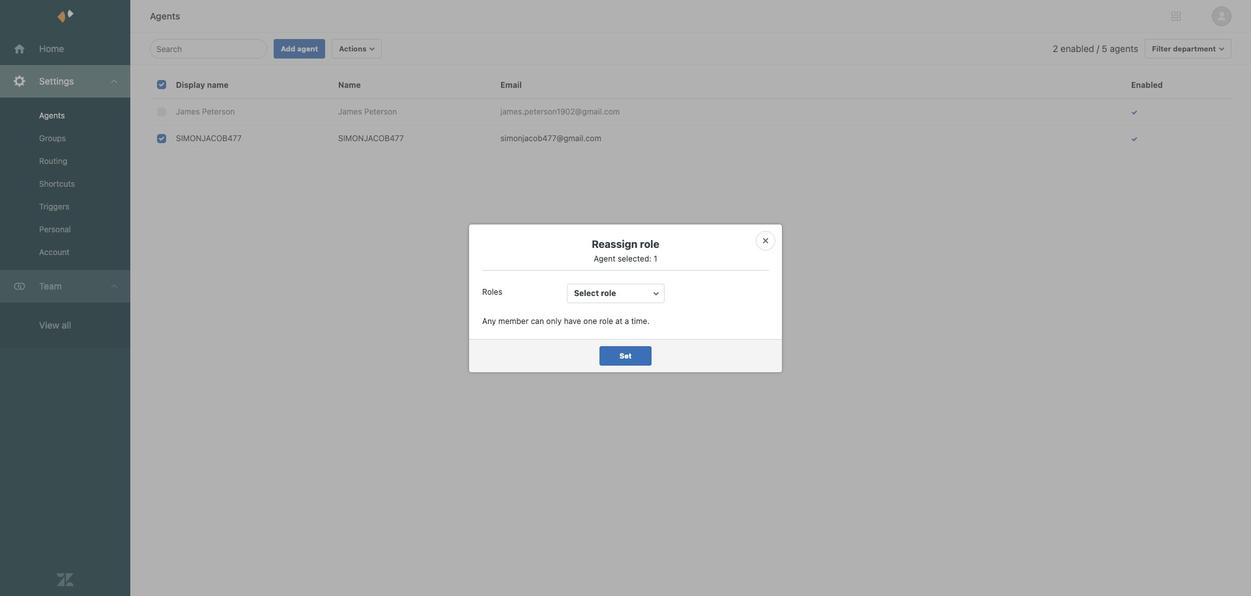 Task type: locate. For each thing, give the bounding box(es) containing it.
role up 1
[[640, 238, 659, 250]]

only
[[546, 316, 562, 326]]

actions
[[339, 44, 367, 53]]

0 horizontal spatial james peterson
[[176, 107, 235, 117]]

enabled
[[1131, 80, 1163, 90]]

0 vertical spatial agents
[[150, 10, 180, 22]]

james down display
[[176, 107, 200, 117]]

2
[[1053, 43, 1058, 54]]

time.
[[631, 316, 650, 326]]

role
[[640, 238, 659, 250], [601, 288, 616, 298], [599, 316, 613, 326]]

simonjacob477 down name
[[338, 134, 404, 143]]

selected:
[[618, 254, 652, 264]]

any member can only have one role at a time.
[[482, 316, 650, 326]]

role right select
[[601, 288, 616, 298]]

1 horizontal spatial james peterson
[[338, 107, 397, 117]]

email
[[500, 80, 522, 90]]

settings
[[39, 76, 74, 87]]

role for reassign
[[640, 238, 659, 250]]

1 horizontal spatial simonjacob477
[[338, 134, 404, 143]]

display
[[176, 80, 205, 90]]

0 horizontal spatial james
[[176, 107, 200, 117]]

0 horizontal spatial peterson
[[202, 107, 235, 117]]

set button
[[600, 346, 652, 366]]

add agent button
[[274, 39, 325, 59]]

simonjacob477 down display name
[[176, 134, 242, 143]]

at
[[615, 316, 623, 326]]

agents up search text field at the top left
[[150, 10, 180, 22]]

0 horizontal spatial agents
[[39, 111, 65, 121]]

1 horizontal spatial peterson
[[364, 107, 397, 117]]

0 vertical spatial role
[[640, 238, 659, 250]]

2 vertical spatial role
[[599, 316, 613, 326]]

5
[[1102, 43, 1107, 54]]

james peterson down display name
[[176, 107, 235, 117]]

name
[[338, 80, 361, 90]]

james peterson
[[176, 107, 235, 117], [338, 107, 397, 117]]

2 james from the left
[[338, 107, 362, 117]]

james peterson down name
[[338, 107, 397, 117]]

1 vertical spatial role
[[601, 288, 616, 298]]

view
[[39, 320, 59, 331]]

2 james peterson from the left
[[338, 107, 397, 117]]

home
[[39, 43, 64, 54]]

0 horizontal spatial simonjacob477
[[176, 134, 242, 143]]

simonjacob477
[[176, 134, 242, 143], [338, 134, 404, 143]]

agents up groups
[[39, 111, 65, 121]]

team
[[39, 281, 62, 292]]

name
[[207, 80, 229, 90]]

1
[[654, 254, 657, 264]]

display name
[[176, 80, 229, 90]]

agents
[[150, 10, 180, 22], [39, 111, 65, 121]]

role inside "reassign role agent selected: 1"
[[640, 238, 659, 250]]

role left at
[[599, 316, 613, 326]]

a
[[625, 316, 629, 326]]

james down name
[[338, 107, 362, 117]]

agent
[[297, 44, 318, 53]]

Search text field
[[156, 41, 257, 57]]

1 vertical spatial agents
[[39, 111, 65, 121]]

peterson
[[202, 107, 235, 117], [364, 107, 397, 117]]

reassign role agent selected: 1
[[592, 238, 659, 264]]

groups
[[39, 134, 66, 143]]

have
[[564, 316, 581, 326]]

shortcuts
[[39, 179, 75, 189]]

james
[[176, 107, 200, 117], [338, 107, 362, 117]]

1 simonjacob477 from the left
[[176, 134, 242, 143]]

1 horizontal spatial james
[[338, 107, 362, 117]]



Task type: vqa. For each thing, say whether or not it's contained in the screenshot.
Display
yes



Task type: describe. For each thing, give the bounding box(es) containing it.
select role
[[574, 288, 616, 298]]

1 horizontal spatial agents
[[150, 10, 180, 22]]

simonjacob477@gmail.com
[[500, 134, 601, 143]]

filter
[[1152, 44, 1171, 53]]

zendesk products image
[[1172, 12, 1181, 21]]

triggers
[[39, 202, 69, 212]]

enabled
[[1061, 43, 1094, 54]]

add agent
[[281, 44, 318, 53]]

set
[[619, 352, 632, 360]]

add
[[281, 44, 295, 53]]

2 simonjacob477 from the left
[[338, 134, 404, 143]]

1 peterson from the left
[[202, 107, 235, 117]]

all
[[62, 320, 71, 331]]

agents
[[1110, 43, 1138, 54]]

james.peterson1902@gmail.com
[[500, 107, 620, 117]]

reassign
[[592, 238, 638, 250]]

agent
[[594, 254, 615, 264]]

can
[[531, 316, 544, 326]]

account
[[39, 248, 69, 257]]

personal
[[39, 225, 71, 235]]

1 james peterson from the left
[[176, 107, 235, 117]]

2 enabled / 5 agents
[[1053, 43, 1138, 54]]

member
[[498, 316, 529, 326]]

actions button
[[332, 39, 382, 59]]

roles
[[482, 287, 502, 297]]

select
[[574, 288, 599, 298]]

routing
[[39, 156, 67, 166]]

one
[[583, 316, 597, 326]]

view all
[[39, 320, 71, 331]]

1 james from the left
[[176, 107, 200, 117]]

/
[[1097, 43, 1099, 54]]

filter department button
[[1145, 39, 1232, 59]]

department
[[1173, 44, 1216, 53]]

role for select
[[601, 288, 616, 298]]

filter department
[[1152, 44, 1216, 53]]

any
[[482, 316, 496, 326]]

2 peterson from the left
[[364, 107, 397, 117]]



